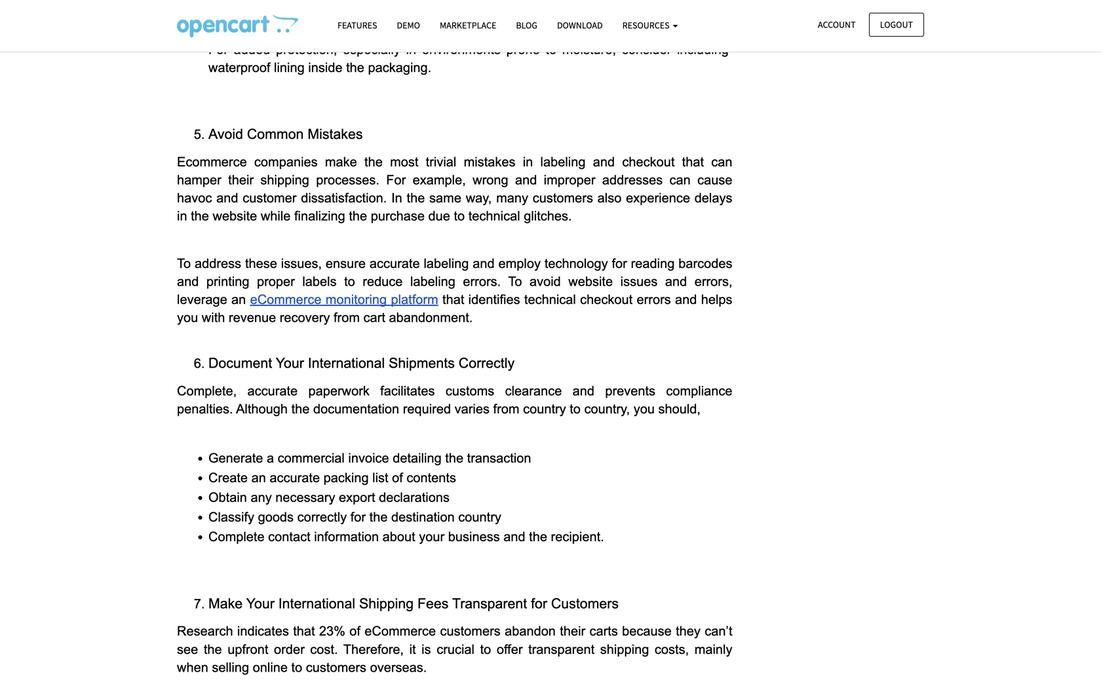 Task type: locate. For each thing, give the bounding box(es) containing it.
0 horizontal spatial you
[[177, 311, 198, 325]]

to
[[546, 42, 557, 57], [454, 209, 465, 223], [344, 274, 355, 289], [570, 402, 581, 417], [480, 643, 491, 657], [292, 661, 303, 675]]

for up in
[[386, 173, 406, 187]]

1 horizontal spatial website
[[569, 274, 613, 289]]

and left helps
[[676, 293, 697, 307]]

they
[[676, 625, 701, 639]]

country inside "generate a commercial invoice detailing the transaction create an accurate packing list of contents obtain any necessary export declarations classify goods correctly for the destination country complete contact information about your business and the recipient."
[[459, 510, 502, 525]]

1 horizontal spatial shipping
[[601, 643, 649, 657]]

shipping
[[261, 173, 309, 187], [601, 643, 649, 657]]

1 vertical spatial of
[[350, 625, 361, 639]]

labeling up errors. on the top left of page
[[424, 256, 469, 271]]

2 horizontal spatial that
[[683, 155, 704, 169]]

2 vertical spatial that
[[293, 625, 315, 639]]

shipping down companies on the top left of page
[[261, 173, 309, 187]]

mistakes
[[308, 126, 363, 142]]

blog
[[516, 19, 538, 31]]

1 horizontal spatial you
[[634, 402, 655, 417]]

and up country, on the right bottom of page
[[573, 384, 595, 399]]

0 vertical spatial of
[[392, 471, 403, 485]]

1 vertical spatial accurate
[[248, 384, 298, 399]]

for
[[612, 256, 628, 271], [351, 510, 366, 525], [531, 596, 548, 612]]

2 horizontal spatial customers
[[533, 191, 594, 205]]

1 vertical spatial your
[[246, 596, 275, 612]]

varies
[[455, 402, 490, 417]]

of inside the research indicates that 23% of ecommerce customers abandon their carts because they can't see the upfront order cost. therefore, it is crucial to offer transparent shipping costs, mainly when selling online to customers overseas.
[[350, 625, 361, 639]]

an up any
[[252, 471, 266, 485]]

1 horizontal spatial their
[[560, 625, 586, 639]]

these
[[245, 256, 277, 271]]

to inside complete, accurate paperwork facilitates customs clearance and prevents compliance penalties. although the documentation required varies from country to country, you should,
[[570, 402, 581, 417]]

1 horizontal spatial in
[[406, 42, 417, 57]]

and right business
[[504, 530, 526, 544]]

the left most
[[365, 155, 383, 169]]

to down ensure
[[344, 274, 355, 289]]

in down havoc
[[177, 209, 187, 223]]

avoid common mistakes
[[209, 126, 367, 142]]

1 horizontal spatial country
[[523, 402, 566, 417]]

0 vertical spatial their
[[228, 173, 254, 187]]

platform
[[391, 293, 439, 307]]

for up abandon
[[531, 596, 548, 612]]

transparent
[[529, 643, 595, 657]]

indicates
[[237, 625, 289, 639]]

of right list on the left bottom of the page
[[392, 471, 403, 485]]

to left address
[[177, 256, 191, 271]]

reading
[[631, 256, 675, 271]]

to
[[177, 256, 191, 271], [509, 274, 522, 289]]

0 vertical spatial country
[[523, 402, 566, 417]]

to down padding,
[[546, 42, 557, 57]]

including
[[677, 42, 729, 57]]

the inside complete, accurate paperwork facilitates customs clearance and prevents compliance penalties. although the documentation required varies from country to country, you should,
[[292, 402, 310, 417]]

common
[[247, 126, 304, 142]]

2 horizontal spatial in
[[523, 155, 533, 169]]

their inside the research indicates that 23% of ecommerce customers abandon their carts because they can't see the upfront order cost. therefore, it is crucial to offer transparent shipping costs, mainly when selling online to customers overseas.
[[560, 625, 586, 639]]

country inside complete, accurate paperwork facilitates customs clearance and prevents compliance penalties. although the documentation required varies from country to country, you should,
[[523, 402, 566, 417]]

0 vertical spatial for
[[209, 42, 228, 57]]

0 horizontal spatial their
[[228, 173, 254, 187]]

download link
[[548, 14, 613, 37]]

shipping down 'carts'
[[601, 643, 649, 657]]

for up the issues
[[612, 256, 628, 271]]

purchase
[[371, 209, 425, 223]]

1 horizontal spatial an
[[252, 471, 266, 485]]

to right due
[[454, 209, 465, 223]]

1 vertical spatial their
[[560, 625, 586, 639]]

your for make
[[246, 596, 275, 612]]

your up indicates
[[246, 596, 275, 612]]

0 vertical spatial accurate
[[370, 256, 420, 271]]

and up errors. on the top left of page
[[473, 256, 495, 271]]

from inside complete, accurate paperwork facilitates customs clearance and prevents compliance penalties. although the documentation required varies from country to country, you should,
[[494, 402, 520, 417]]

customers down "improper"
[[533, 191, 594, 205]]

0 vertical spatial in
[[406, 42, 417, 57]]

1 horizontal spatial technical
[[525, 293, 576, 307]]

0 horizontal spatial of
[[350, 625, 361, 639]]

you down prevents
[[634, 402, 655, 417]]

1 vertical spatial you
[[634, 402, 655, 417]]

1 vertical spatial for
[[386, 173, 406, 187]]

labeling up platform
[[411, 274, 456, 289]]

the inside the research indicates that 23% of ecommerce customers abandon their carts because they can't see the upfront order cost. therefore, it is crucial to offer transparent shipping costs, mainly when selling online to customers overseas.
[[204, 643, 222, 657]]

0 horizontal spatial your
[[246, 596, 275, 612]]

0 vertical spatial labeling
[[541, 155, 586, 169]]

customer
[[243, 191, 297, 205]]

customers
[[533, 191, 594, 205], [440, 625, 501, 639], [306, 661, 367, 675]]

and inside "generate a commercial invoice detailing the transaction create an accurate packing list of contents obtain any necessary export declarations classify goods correctly for the destination country complete contact information about your business and the recipient."
[[504, 530, 526, 544]]

international up paperwork
[[308, 356, 385, 371]]

1 horizontal spatial to
[[509, 274, 522, 289]]

obtain
[[209, 491, 247, 505]]

you inside that identifies technical checkout errors and helps you with revenue recovery from cart abandonment.
[[177, 311, 198, 325]]

0 horizontal spatial from
[[334, 311, 360, 325]]

1 horizontal spatial can
[[712, 155, 733, 169]]

0 horizontal spatial to
[[177, 256, 191, 271]]

checkout up addresses
[[623, 155, 675, 169]]

0 vertical spatial shipping
[[261, 173, 309, 187]]

1 horizontal spatial for
[[386, 173, 406, 187]]

for
[[209, 42, 228, 57], [386, 173, 406, 187]]

0 vertical spatial ecommerce
[[250, 293, 322, 307]]

0 vertical spatial customers
[[533, 191, 594, 205]]

0 vertical spatial your
[[276, 356, 304, 371]]

ecommerce
[[250, 293, 322, 307], [365, 625, 436, 639]]

for inside to address these issues, ensure accurate labeling and employ technology for reading barcodes and printing proper labels to reduce labeling errors. to avoid website issues and errors, leverage an
[[612, 256, 628, 271]]

materials.
[[665, 22, 722, 37]]

1 vertical spatial in
[[523, 155, 533, 169]]

website down customer
[[213, 209, 257, 223]]

necessary
[[276, 491, 335, 505]]

0 vertical spatial website
[[213, 209, 257, 223]]

1 vertical spatial shipping
[[601, 643, 649, 657]]

an inside to address these issues, ensure accurate labeling and employ technology for reading barcodes and printing proper labels to reduce labeling errors. to avoid website issues and errors, leverage an
[[232, 293, 246, 307]]

1 vertical spatial international
[[279, 596, 356, 612]]

technical down way,
[[469, 209, 521, 223]]

issues,
[[281, 256, 322, 271]]

compliance
[[667, 384, 733, 399]]

packing
[[324, 471, 369, 485]]

technical down "avoid"
[[525, 293, 576, 307]]

website down technology
[[569, 274, 613, 289]]

1 vertical spatial can
[[670, 173, 691, 187]]

technical inside that identifies technical checkout errors and helps you with revenue recovery from cart abandonment.
[[525, 293, 576, 307]]

to left country, on the right bottom of page
[[570, 402, 581, 417]]

2 vertical spatial accurate
[[270, 471, 320, 485]]

paperwork
[[309, 384, 370, 399]]

technical
[[469, 209, 521, 223], [525, 293, 576, 307]]

from down clearance
[[494, 402, 520, 417]]

0 horizontal spatial technical
[[469, 209, 521, 223]]

in right "mistakes"
[[523, 155, 533, 169]]

online
[[253, 661, 288, 675]]

0 horizontal spatial that
[[293, 625, 315, 639]]

1 horizontal spatial that
[[443, 293, 465, 307]]

0 vertical spatial to
[[177, 256, 191, 271]]

ecommerce down proper
[[250, 293, 322, 307]]

barcodes
[[679, 256, 733, 271]]

that up order
[[293, 625, 315, 639]]

1 vertical spatial website
[[569, 274, 613, 289]]

1 vertical spatial labeling
[[424, 256, 469, 271]]

and inside that identifies technical checkout errors and helps you with revenue recovery from cart abandonment.
[[676, 293, 697, 307]]

recipient.
[[551, 530, 604, 544]]

1 vertical spatial from
[[494, 402, 520, 417]]

clearance
[[505, 384, 562, 399]]

1 vertical spatial ecommerce
[[365, 625, 436, 639]]

an down printing
[[232, 293, 246, 307]]

1 horizontal spatial from
[[494, 402, 520, 417]]

0 horizontal spatial website
[[213, 209, 257, 223]]

0 vertical spatial can
[[712, 155, 733, 169]]

marketplace
[[440, 19, 497, 31]]

detailing
[[393, 451, 442, 466]]

also
[[598, 191, 622, 205]]

1 horizontal spatial your
[[276, 356, 304, 371]]

0 horizontal spatial country
[[459, 510, 502, 525]]

2 vertical spatial in
[[177, 209, 187, 223]]

ecommerce up it
[[365, 625, 436, 639]]

invoice
[[349, 451, 389, 466]]

of inside "generate a commercial invoice detailing the transaction create an accurate packing list of contents obtain any necessary export declarations classify goods correctly for the destination country complete contact information about your business and the recipient."
[[392, 471, 403, 485]]

international shipping regulations: what ecommerce business needs to know image
[[177, 14, 298, 37]]

and
[[593, 155, 615, 169], [515, 173, 537, 187], [216, 191, 238, 205], [473, 256, 495, 271], [177, 274, 199, 289], [666, 274, 687, 289], [676, 293, 697, 307], [573, 384, 595, 399], [504, 530, 526, 544]]

your for document
[[276, 356, 304, 371]]

monitoring
[[326, 293, 387, 307]]

moisture,
[[563, 42, 617, 57]]

employ
[[499, 256, 541, 271]]

because
[[623, 625, 672, 639]]

1 vertical spatial technical
[[525, 293, 576, 307]]

commercial
[[278, 451, 345, 466]]

1 vertical spatial an
[[252, 471, 266, 485]]

customers up crucial
[[440, 625, 501, 639]]

penalties.
[[177, 402, 233, 417]]

0 vertical spatial international
[[308, 356, 385, 371]]

international up 23%
[[279, 596, 356, 612]]

and up addresses
[[593, 155, 615, 169]]

labeling up "improper"
[[541, 155, 586, 169]]

for down secure
[[209, 42, 228, 57]]

0 vertical spatial that
[[683, 155, 704, 169]]

proper
[[257, 274, 295, 289]]

their up transparent
[[560, 625, 586, 639]]

2 horizontal spatial for
[[612, 256, 628, 271]]

0 vertical spatial from
[[334, 311, 360, 325]]

while
[[261, 209, 291, 223]]

the up contents
[[446, 451, 464, 466]]

country up business
[[459, 510, 502, 525]]

1 horizontal spatial of
[[392, 471, 403, 485]]

finalizing
[[294, 209, 346, 223]]

protection,
[[276, 42, 337, 57]]

document
[[209, 356, 272, 371]]

accurate up although in the left of the page
[[248, 384, 298, 399]]

that up abandonment. on the left top
[[443, 293, 465, 307]]

from
[[334, 311, 360, 325], [494, 402, 520, 417]]

your
[[276, 356, 304, 371], [246, 596, 275, 612]]

0 horizontal spatial in
[[177, 209, 187, 223]]

to down employ
[[509, 274, 522, 289]]

1 vertical spatial checkout
[[581, 293, 633, 307]]

customers down "cost."
[[306, 661, 367, 675]]

their
[[228, 173, 254, 187], [560, 625, 586, 639]]

0 horizontal spatial can
[[670, 173, 691, 187]]

upfront
[[228, 643, 269, 657]]

1 horizontal spatial ecommerce
[[365, 625, 436, 639]]

their up customer
[[228, 173, 254, 187]]

added
[[234, 42, 270, 57]]

1 vertical spatial for
[[351, 510, 366, 525]]

your down recovery
[[276, 356, 304, 371]]

carts
[[590, 625, 618, 639]]

features link
[[328, 14, 387, 37]]

resources link
[[613, 14, 688, 37]]

of right 23%
[[350, 625, 361, 639]]

you down the leverage
[[177, 311, 198, 325]]

reduce
[[363, 274, 403, 289]]

1 vertical spatial that
[[443, 293, 465, 307]]

the down the research
[[204, 643, 222, 657]]

account
[[819, 19, 856, 30]]

in down the using
[[406, 42, 417, 57]]

0 vertical spatial an
[[232, 293, 246, 307]]

0 vertical spatial you
[[177, 311, 198, 325]]

website
[[213, 209, 257, 223], [569, 274, 613, 289]]

to inside secure items within the package using internal braces, padding, or cushioning materials. for added protection, especially in environments prone to moisture, consider including waterproof lining inside the packaging.
[[546, 42, 557, 57]]

that up the cause
[[683, 155, 704, 169]]

an
[[232, 293, 246, 307], [252, 471, 266, 485]]

make
[[325, 155, 357, 169]]

ecommerce inside the research indicates that 23% of ecommerce customers abandon their carts because they can't see the upfront order cost. therefore, it is crucial to offer transparent shipping costs, mainly when selling online to customers overseas.
[[365, 625, 436, 639]]

experience
[[626, 191, 691, 205]]

it
[[410, 643, 416, 657]]

checkout down the issues
[[581, 293, 633, 307]]

for inside secure items within the package using internal braces, padding, or cushioning materials. for added protection, especially in environments prone to moisture, consider including waterproof lining inside the packaging.
[[209, 42, 228, 57]]

see
[[177, 643, 198, 657]]

1 vertical spatial country
[[459, 510, 502, 525]]

from down ecommerce monitoring platform link
[[334, 311, 360, 325]]

fees
[[418, 596, 449, 612]]

0 vertical spatial checkout
[[623, 155, 675, 169]]

0 vertical spatial for
[[612, 256, 628, 271]]

that inside that identifies technical checkout errors and helps you with revenue recovery from cart abandonment.
[[443, 293, 465, 307]]

technology
[[545, 256, 608, 271]]

and right havoc
[[216, 191, 238, 205]]

crucial
[[437, 643, 475, 657]]

checkout inside that identifies technical checkout errors and helps you with revenue recovery from cart abandonment.
[[581, 293, 633, 307]]

1 horizontal spatial for
[[531, 596, 548, 612]]

country down clearance
[[523, 402, 566, 417]]

1 vertical spatial customers
[[440, 625, 501, 639]]

0 horizontal spatial an
[[232, 293, 246, 307]]

due
[[429, 209, 451, 223]]

accurate up necessary
[[270, 471, 320, 485]]

the right although in the left of the page
[[292, 402, 310, 417]]

accurate up reduce
[[370, 256, 420, 271]]

0 horizontal spatial customers
[[306, 661, 367, 675]]

0 horizontal spatial shipping
[[261, 173, 309, 187]]

website inside to address these issues, ensure accurate labeling and employ technology for reading barcodes and printing proper labels to reduce labeling errors. to avoid website issues and errors, leverage an
[[569, 274, 613, 289]]

0 vertical spatial technical
[[469, 209, 521, 223]]

23%
[[319, 625, 346, 639]]

0 horizontal spatial for
[[209, 42, 228, 57]]

for down export
[[351, 510, 366, 525]]

destination
[[392, 510, 455, 525]]

costs,
[[655, 643, 689, 657]]

can up experience
[[670, 173, 691, 187]]

0 horizontal spatial for
[[351, 510, 366, 525]]

country
[[523, 402, 566, 417], [459, 510, 502, 525]]

can up the cause
[[712, 155, 733, 169]]



Task type: describe. For each thing, give the bounding box(es) containing it.
prone
[[507, 42, 540, 57]]

your
[[419, 530, 445, 544]]

that inside the research indicates that 23% of ecommerce customers abandon their carts because they can't see the upfront order cost. therefore, it is crucial to offer transparent shipping costs, mainly when selling online to customers overseas.
[[293, 625, 315, 639]]

to inside to address these issues, ensure accurate labeling and employ technology for reading barcodes and printing proper labels to reduce labeling errors. to avoid website issues and errors, leverage an
[[344, 274, 355, 289]]

customs
[[446, 384, 495, 399]]

complete, accurate paperwork facilitates customs clearance and prevents compliance penalties. although the documentation required varies from country to country, you should,
[[177, 384, 737, 417]]

create
[[209, 471, 248, 485]]

goods
[[258, 510, 294, 525]]

revenue
[[229, 311, 276, 325]]

logout link
[[870, 13, 925, 37]]

wrong
[[473, 173, 509, 187]]

technical inside ecommerce companies make the most trivial mistakes in labeling and checkout that can hamper their shipping processes. for example, wrong and improper addresses can cause havoc and customer dissatisfaction. in the same way, many customers also experience delays in the website while finalizing the purchase due to technical glitches.
[[469, 209, 521, 223]]

1 vertical spatial to
[[509, 274, 522, 289]]

account link
[[807, 13, 867, 37]]

should,
[[659, 402, 701, 417]]

complete,
[[177, 384, 237, 399]]

mainly
[[695, 643, 733, 657]]

checkout inside ecommerce companies make the most trivial mistakes in labeling and checkout that can hamper their shipping processes. for example, wrong and improper addresses can cause havoc and customer dissatisfaction. in the same way, many customers also experience delays in the website while finalizing the purchase due to technical glitches.
[[623, 155, 675, 169]]

especially
[[343, 42, 401, 57]]

classify
[[209, 510, 254, 525]]

trivial
[[426, 155, 457, 169]]

international for shipping
[[279, 596, 356, 612]]

overseas.
[[370, 661, 427, 675]]

cart
[[364, 311, 386, 325]]

that inside ecommerce companies make the most trivial mistakes in labeling and checkout that can hamper their shipping processes. for example, wrong and improper addresses can cause havoc and customer dissatisfaction. in the same way, many customers also experience delays in the website while finalizing the purchase due to technical glitches.
[[683, 155, 704, 169]]

to inside ecommerce companies make the most trivial mistakes in labeling and checkout that can hamper their shipping processes. for example, wrong and improper addresses can cause havoc and customer dissatisfaction. in the same way, many customers also experience delays in the website while finalizing the purchase due to technical glitches.
[[454, 209, 465, 223]]

accurate inside "generate a commercial invoice detailing the transaction create an accurate packing list of contents obtain any necessary export declarations classify goods correctly for the destination country complete contact information about your business and the recipient."
[[270, 471, 320, 485]]

labeling inside ecommerce companies make the most trivial mistakes in labeling and checkout that can hamper their shipping processes. for example, wrong and improper addresses can cause havoc and customer dissatisfaction. in the same way, many customers also experience delays in the website while finalizing the purchase due to technical glitches.
[[541, 155, 586, 169]]

or
[[583, 22, 595, 37]]

their inside ecommerce companies make the most trivial mistakes in labeling and checkout that can hamper their shipping processes. for example, wrong and improper addresses can cause havoc and customer dissatisfaction. in the same way, many customers also experience delays in the website while finalizing the purchase due to technical glitches.
[[228, 173, 254, 187]]

for inside ecommerce companies make the most trivial mistakes in labeling and checkout that can hamper their shipping processes. for example, wrong and improper addresses can cause havoc and customer dissatisfaction. in the same way, many customers also experience delays in the website while finalizing the purchase due to technical glitches.
[[386, 173, 406, 187]]

avoid
[[209, 126, 243, 142]]

you inside complete, accurate paperwork facilitates customs clearance and prevents compliance penalties. although the documentation required varies from country to country, you should,
[[634, 402, 655, 417]]

to left offer
[[480, 643, 491, 657]]

shipping
[[359, 596, 414, 612]]

required
[[403, 402, 451, 417]]

errors
[[637, 293, 671, 307]]

to down order
[[292, 661, 303, 675]]

2 vertical spatial customers
[[306, 661, 367, 675]]

download
[[557, 19, 603, 31]]

ecommerce companies make the most trivial mistakes in labeling and checkout that can hamper their shipping processes. for example, wrong and improper addresses can cause havoc and customer dissatisfaction. in the same way, many customers also experience delays in the website while finalizing the purchase due to technical glitches.
[[177, 155, 737, 223]]

customers inside ecommerce companies make the most trivial mistakes in labeling and checkout that can hamper their shipping processes. for example, wrong and improper addresses can cause havoc and customer dissatisfaction. in the same way, many customers also experience delays in the website while finalizing the purchase due to technical glitches.
[[533, 191, 594, 205]]

order
[[274, 643, 305, 657]]

helps
[[702, 293, 733, 307]]

0 horizontal spatial ecommerce
[[250, 293, 322, 307]]

recovery
[[280, 311, 330, 325]]

the down havoc
[[191, 209, 209, 223]]

items
[[254, 22, 285, 37]]

the right within
[[326, 22, 344, 37]]

for inside "generate a commercial invoice detailing the transaction create an accurate packing list of contents obtain any necessary export declarations classify goods correctly for the destination country complete contact information about your business and the recipient."
[[351, 510, 366, 525]]

improper
[[544, 173, 596, 187]]

abandon
[[505, 625, 556, 639]]

marketplace link
[[430, 14, 507, 37]]

and up many
[[515, 173, 537, 187]]

an inside "generate a commercial invoice detailing the transaction create an accurate packing list of contents obtain any necessary export declarations classify goods correctly for the destination country complete contact information about your business and the recipient."
[[252, 471, 266, 485]]

can't
[[705, 625, 733, 639]]

example,
[[413, 173, 466, 187]]

abandonment.
[[389, 311, 473, 325]]

shipping inside the research indicates that 23% of ecommerce customers abandon their carts because they can't see the upfront order cost. therefore, it is crucial to offer transparent shipping costs, mainly when selling online to customers overseas.
[[601, 643, 649, 657]]

transparent
[[452, 596, 527, 612]]

address
[[195, 256, 241, 271]]

from inside that identifies technical checkout errors and helps you with revenue recovery from cart abandonment.
[[334, 311, 360, 325]]

that identifies technical checkout errors and helps you with revenue recovery from cart abandonment.
[[177, 293, 737, 325]]

contact
[[268, 530, 311, 544]]

braces,
[[483, 22, 526, 37]]

generate
[[209, 451, 263, 466]]

features
[[338, 19, 377, 31]]

companies
[[254, 155, 318, 169]]

secure
[[209, 22, 250, 37]]

website inside ecommerce companies make the most trivial mistakes in labeling and checkout that can hamper their shipping processes. for example, wrong and improper addresses can cause havoc and customer dissatisfaction. in the same way, many customers also experience delays in the website while finalizing the purchase due to technical glitches.
[[213, 209, 257, 223]]

cost.
[[310, 643, 338, 657]]

when
[[177, 661, 208, 675]]

and up the leverage
[[177, 274, 199, 289]]

lining
[[274, 60, 305, 75]]

2 vertical spatial labeling
[[411, 274, 456, 289]]

any
[[251, 491, 272, 505]]

accurate inside complete, accurate paperwork facilitates customs clearance and prevents compliance penalties. although the documentation required varies from country to country, you should,
[[248, 384, 298, 399]]

in
[[392, 191, 403, 205]]

errors.
[[463, 274, 501, 289]]

demo link
[[387, 14, 430, 37]]

packaging.
[[368, 60, 432, 75]]

shipping inside ecommerce companies make the most trivial mistakes in labeling and checkout that can hamper their shipping processes. for example, wrong and improper addresses can cause havoc and customer dissatisfaction. in the same way, many customers also experience delays in the website while finalizing the purchase due to technical glitches.
[[261, 173, 309, 187]]

facilitates
[[380, 384, 435, 399]]

environments
[[422, 42, 501, 57]]

country,
[[585, 402, 630, 417]]

a
[[267, 451, 274, 466]]

and inside complete, accurate paperwork facilitates customs clearance and prevents compliance penalties. although the documentation required varies from country to country, you should,
[[573, 384, 595, 399]]

business
[[448, 530, 500, 544]]

the left "recipient."
[[529, 530, 548, 544]]

the down dissatisfaction.
[[349, 209, 367, 223]]

transaction
[[467, 451, 532, 466]]

accurate inside to address these issues, ensure accurate labeling and employ technology for reading barcodes and printing proper labels to reduce labeling errors. to avoid website issues and errors, leverage an
[[370, 256, 420, 271]]

2 vertical spatial for
[[531, 596, 548, 612]]

shipments
[[389, 356, 455, 371]]

to address these issues, ensure accurate labeling and employ technology for reading barcodes and printing proper labels to reduce labeling errors. to avoid website issues and errors, leverage an
[[177, 256, 737, 307]]

internal
[[436, 22, 479, 37]]

prevents
[[606, 384, 656, 399]]

within
[[289, 22, 322, 37]]

in inside secure items within the package using internal braces, padding, or cushioning materials. for added protection, especially in environments prone to moisture, consider including waterproof lining inside the packaging.
[[406, 42, 417, 57]]

contents
[[407, 471, 456, 485]]

complete
[[209, 530, 265, 544]]

the right in
[[407, 191, 425, 205]]

inside
[[308, 60, 343, 75]]

about
[[383, 530, 416, 544]]

the up about
[[370, 510, 388, 525]]

hamper
[[177, 173, 222, 187]]

ensure
[[326, 256, 366, 271]]

with
[[202, 311, 225, 325]]

delays
[[695, 191, 733, 205]]

and up errors
[[666, 274, 687, 289]]

correctly
[[297, 510, 347, 525]]

export
[[339, 491, 376, 505]]

dissatisfaction.
[[301, 191, 387, 205]]

documentation
[[313, 402, 400, 417]]

international for shipments
[[308, 356, 385, 371]]

leverage
[[177, 293, 227, 307]]

1 horizontal spatial customers
[[440, 625, 501, 639]]

list
[[373, 471, 389, 485]]

havoc
[[177, 191, 212, 205]]

research indicates that 23% of ecommerce customers abandon their carts because they can't see the upfront order cost. therefore, it is crucial to offer transparent shipping costs, mainly when selling online to customers overseas.
[[177, 625, 737, 675]]

the down especially
[[346, 60, 365, 75]]



Task type: vqa. For each thing, say whether or not it's contained in the screenshot.
Account at the right of page
yes



